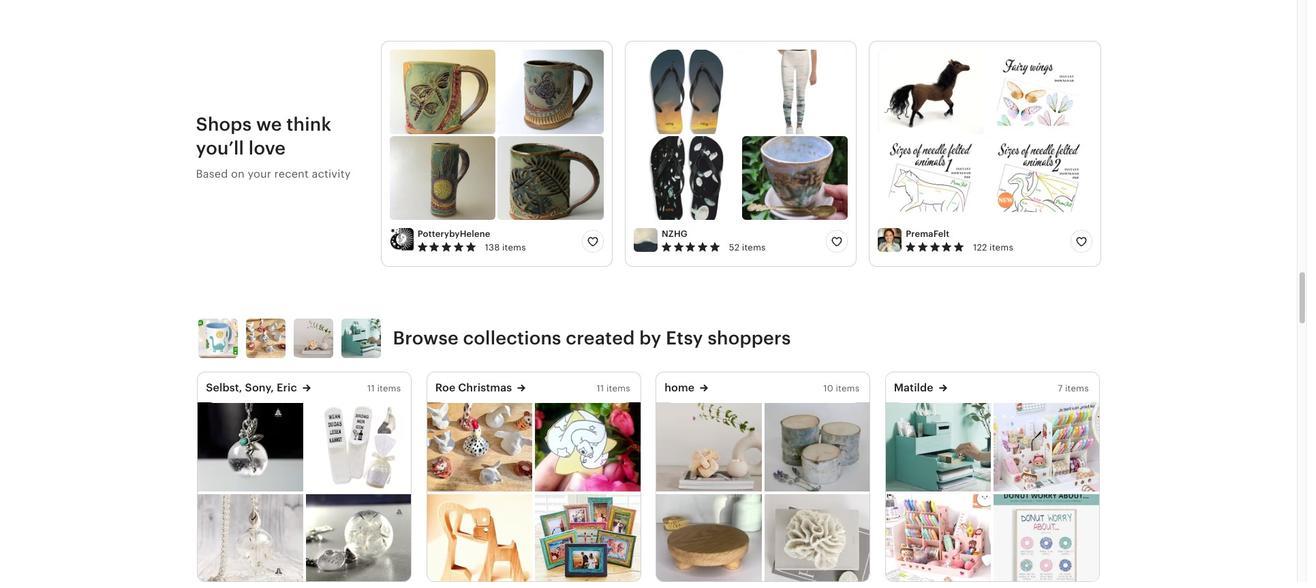 Task type: locate. For each thing, give the bounding box(es) containing it.
recycled newspaper photo frame - 6x4, 7x5 & 10x8 picture frame - paper - colourful and unique photo frame - sustainable picture frames image
[[535, 495, 641, 583]]

modern farmhouse inspired wood chain 3 link decor for living room, coffee table decor, bookshelf decor, housewarming gift, mothers day gift image
[[657, 403, 762, 492]]

7
[[1058, 384, 1063, 394]]

your
[[248, 167, 271, 180]]

1 horizontal spatial 11
[[597, 384, 604, 394]]

11 for roe christmas
[[597, 384, 604, 394]]

items right 138
[[502, 243, 526, 253]]

11 items
[[367, 384, 401, 394], [597, 384, 630, 394]]

items left the roe
[[377, 384, 401, 394]]

eric
[[277, 382, 297, 395]]

love
[[249, 138, 286, 159]]

2 11 items from the left
[[597, 384, 630, 394]]

11 down created
[[597, 384, 604, 394]]

activity
[[312, 167, 351, 180]]

think
[[286, 114, 331, 135]]

created
[[566, 328, 635, 349]]

items right 10 on the right of page
[[836, 384, 860, 394]]

138
[[485, 243, 500, 253]]

1 11 items from the left
[[367, 384, 401, 394]]

based
[[196, 167, 228, 180]]

we
[[256, 114, 282, 135]]

kawaii large capacity mix & match desk organizer | cute stationery storage with stickers | office and desk storage | marker pen holder image
[[994, 403, 1099, 492]]

0 horizontal spatial 11
[[367, 384, 375, 394]]

11 up gin socks as a birthday gift for women, funny birthday gift for girlfriend, socks with saying bring me gin, cream, 36-43 "image"
[[367, 384, 375, 394]]

aspen risers, reclaimed risers, log risers, aspen risers, table decor, display stands, wedding decor, table decor, rustic decor image
[[765, 403, 870, 492]]

11
[[367, 384, 375, 394], [597, 384, 604, 394]]

0 horizontal spatial 11 items
[[367, 384, 401, 394]]

etsy
[[666, 328, 703, 349]]

home
[[665, 382, 695, 395]]

on
[[231, 167, 245, 180]]

starry snake - hard enamel pin image
[[535, 403, 641, 492]]

2 11 from the left
[[597, 384, 604, 394]]

11 items for selbst, sony, eric
[[367, 384, 401, 394]]

personalized necklace - dandelions in a glass ball image
[[198, 495, 303, 583]]

52 items
[[729, 243, 766, 253]]

1 11 from the left
[[367, 384, 375, 394]]

roe christmas
[[435, 382, 512, 395]]

roe
[[435, 382, 456, 395]]

by
[[640, 328, 661, 349]]

1 horizontal spatial 11 items
[[597, 384, 630, 394]]

faux resin coral ornament sculpture small image
[[765, 495, 870, 583]]

matilde
[[894, 382, 934, 395]]

large capacity desktop organizer, multi grid pen holder, office school stationary holder, gift for kids desktop storage holder, stationary image
[[886, 495, 991, 583]]

11 items down created
[[597, 384, 630, 394]]

sony,
[[245, 382, 274, 395]]

based on your recent activity
[[196, 167, 351, 180]]

selbst,
[[206, 382, 242, 395]]

11 items left the roe
[[367, 384, 401, 394]]

11 for selbst, sony, eric
[[367, 384, 375, 394]]

items
[[502, 243, 526, 253], [742, 243, 766, 253], [990, 243, 1013, 253], [377, 384, 401, 394], [607, 384, 630, 394], [836, 384, 860, 394], [1065, 384, 1089, 394]]

52
[[729, 243, 740, 253]]



Task type: vqa. For each thing, say whether or not it's contained in the screenshot.
11 items related to Roe Christmas
yes



Task type: describe. For each thing, give the bounding box(es) containing it.
a man a dog the original; original wood sculpture 2comma5d image
[[427, 495, 533, 583]]

7 items
[[1058, 384, 1089, 394]]

gin socks as a birthday gift for women, funny birthday gift for girlfriend, socks with saying bring me gin, cream, 36-43 image
[[306, 403, 411, 492]]

11 items for roe christmas
[[597, 384, 630, 394]]

premafelt
[[906, 229, 950, 240]]

items right "52"
[[742, 243, 766, 253]]

browse collections created by etsy shoppers
[[393, 328, 791, 349]]

10 items
[[824, 384, 860, 394]]

122
[[973, 243, 987, 253]]

nzhg
[[662, 229, 688, 240]]

138 items
[[485, 243, 526, 253]]

items right the 7
[[1065, 384, 1089, 394]]

snow globe necklace fairy / little fairy with her snow globe glowing at night / winter forest necklace / original gift / angel necklace / image
[[198, 403, 303, 492]]

browse
[[393, 328, 459, 349]]

diy pinch pot animals air dry clay kit / ages 5+ / kinder crafts / party craft / fall craft / birthday gift / holiday gift / farm animals image
[[427, 403, 533, 492]]

items down created
[[607, 384, 630, 394]]

selbst, sony, eric
[[206, 382, 297, 395]]

collections
[[463, 328, 561, 349]]

you'll
[[196, 138, 244, 159]]

recent
[[274, 167, 309, 180]]

shoppers
[[708, 328, 791, 349]]

christmas
[[458, 382, 512, 395]]

a4 paper organizer, document rack, table desk storage, stationary storage box, waterproof stationary organizer, accessory holder image
[[886, 403, 991, 492]]

potterybyhelene
[[418, 229, 490, 240]]

10
[[824, 384, 834, 394]]

shops we think you'll love
[[196, 114, 331, 159]]

items right 122
[[990, 243, 1013, 253]]

donut worry mental health positivity art download counseling corner self love affirmation self compassion self kindness therapy office print image
[[994, 495, 1099, 583]]

wish necklace - dandelion seeds and rainbow glitter image
[[306, 495, 411, 583]]

shops
[[196, 114, 252, 135]]

round wood soap stand/ wood riser tray/ kitchen stand/ candle holders/ wood riser/ bathroom decor image
[[657, 495, 762, 583]]

122 items
[[973, 243, 1013, 253]]



